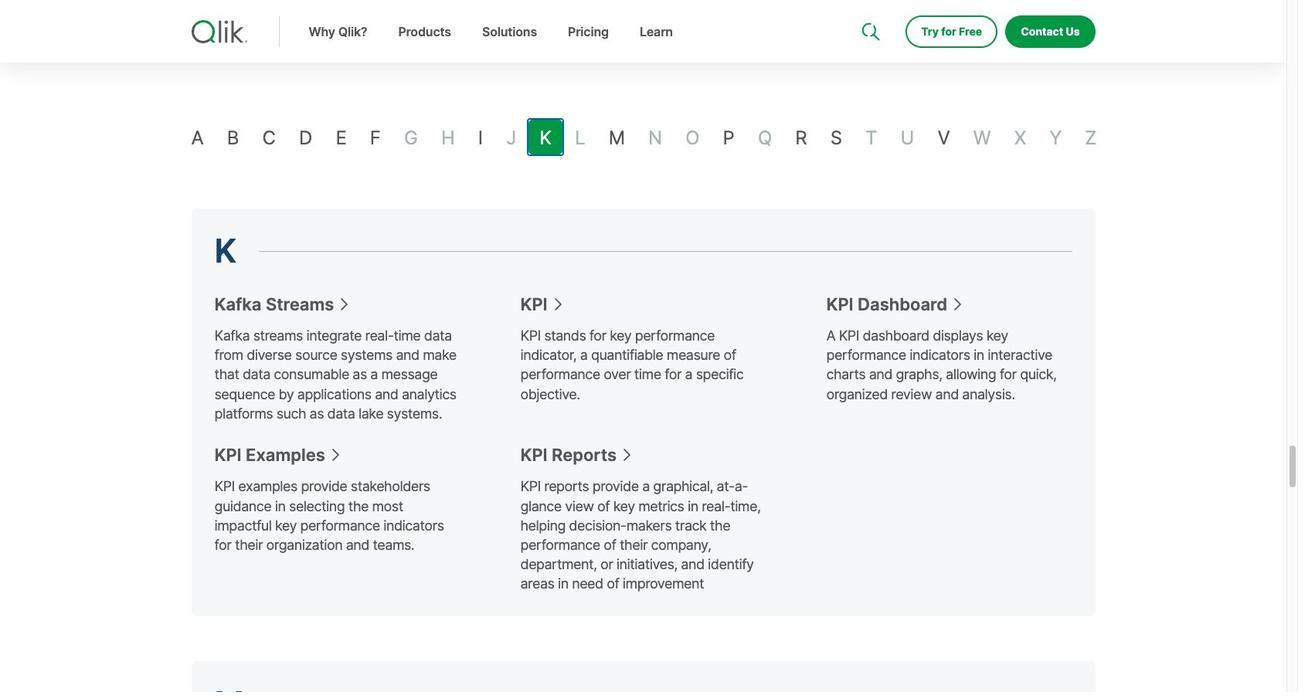 Task type: locate. For each thing, give the bounding box(es) containing it.
company image
[[953, 0, 966, 12]]



Task type: describe. For each thing, give the bounding box(es) containing it.
qlik image
[[191, 20, 247, 43]]

support image
[[864, 0, 876, 12]]



